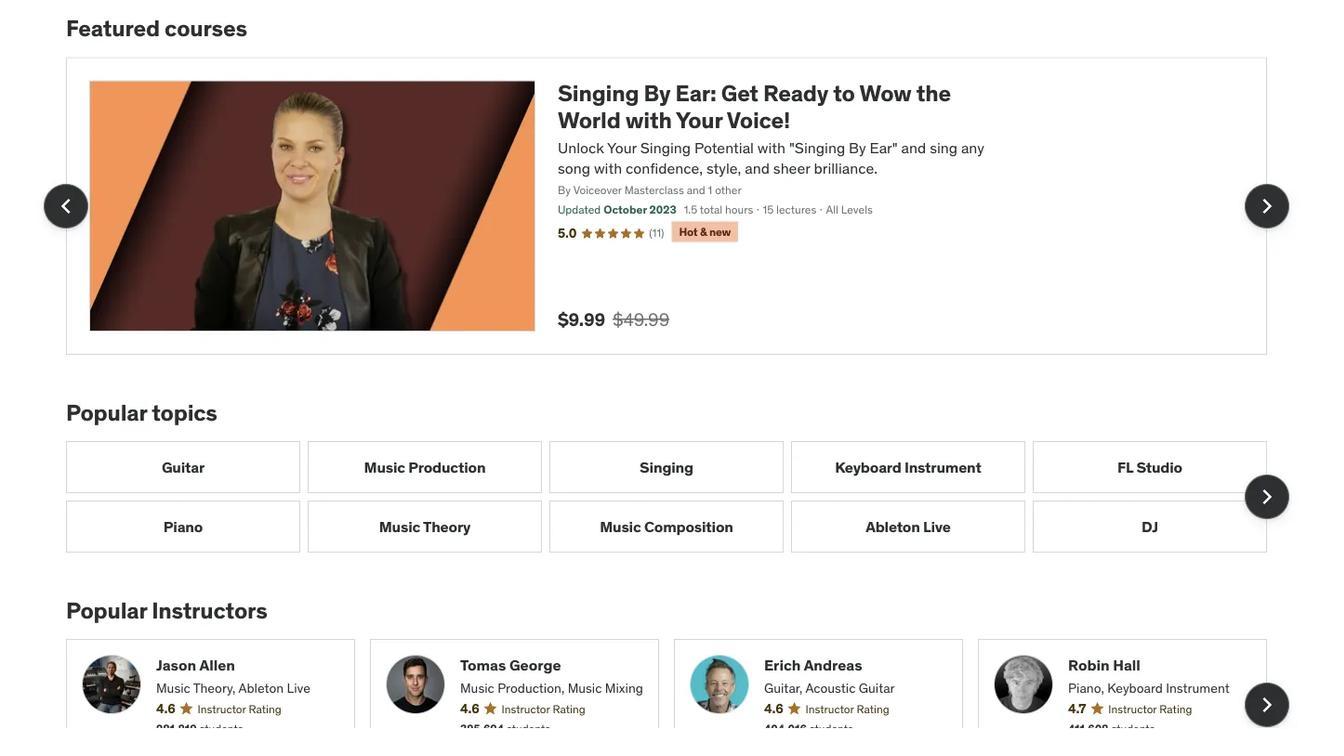 Task type: vqa. For each thing, say whether or not it's contained in the screenshot.


Task type: locate. For each thing, give the bounding box(es) containing it.
singing for singing
[[640, 458, 694, 477]]

by up brilliance.
[[849, 138, 866, 157]]

masterclass
[[625, 183, 684, 198]]

1 vertical spatial instrument
[[1166, 680, 1230, 697]]

music production
[[364, 458, 486, 477]]

1 vertical spatial ableton
[[238, 680, 284, 697]]

1 vertical spatial guitar
[[859, 680, 895, 697]]

1 horizontal spatial 4.6
[[460, 701, 479, 718]]

"singing
[[789, 138, 845, 157]]

erich andreas guitar, acoustic guitar
[[764, 656, 895, 697]]

all levels
[[826, 203, 873, 217]]

rating down erich andreas link
[[857, 703, 890, 717]]

0 vertical spatial live
[[923, 517, 951, 536]]

instrument up the ableton live
[[905, 458, 982, 477]]

and left the sing
[[902, 138, 926, 157]]

instructor down acoustic
[[806, 703, 854, 717]]

instructor rating down robin hall piano, keyboard instrument
[[1109, 703, 1193, 717]]

1 vertical spatial singing
[[640, 138, 691, 157]]

2 next image from the top
[[1253, 691, 1282, 721]]

1 horizontal spatial by
[[644, 79, 671, 107]]

4.6 down "jason"
[[156, 701, 175, 718]]

next image
[[1253, 483, 1282, 512], [1253, 691, 1282, 721]]

and left 1
[[687, 183, 705, 198]]

0 horizontal spatial and
[[687, 183, 705, 198]]

composition
[[644, 517, 733, 536]]

0 vertical spatial and
[[902, 138, 926, 157]]

0 vertical spatial with
[[626, 106, 672, 134]]

keyboard
[[835, 458, 902, 477], [1108, 680, 1163, 697]]

0 horizontal spatial 4.6
[[156, 701, 175, 718]]

0 vertical spatial singing
[[558, 79, 639, 107]]

production
[[409, 458, 486, 477]]

1 horizontal spatial instrument
[[1166, 680, 1230, 697]]

instructor down theory,
[[198, 703, 246, 717]]

rating down tomas george music production, music mixing
[[553, 703, 586, 717]]

carousel element containing jason allen
[[66, 640, 1290, 730]]

instructor rating down 'production,' at the bottom of page
[[502, 703, 586, 717]]

15 lectures
[[763, 203, 817, 217]]

music left the composition
[[600, 517, 641, 536]]

2 vertical spatial and
[[687, 183, 705, 198]]

instructor down robin hall piano, keyboard instrument
[[1109, 703, 1157, 717]]

carousel element containing guitar
[[66, 442, 1290, 553]]

instructor for andreas
[[806, 703, 854, 717]]

get
[[721, 79, 759, 107]]

1 vertical spatial by
[[849, 138, 866, 157]]

ableton live
[[866, 517, 951, 536]]

0 vertical spatial carousel element
[[44, 57, 1290, 355]]

2 horizontal spatial with
[[758, 138, 786, 157]]

unlock
[[558, 138, 604, 157]]

0 vertical spatial keyboard
[[835, 458, 902, 477]]

ableton down keyboard instrument link
[[866, 517, 920, 536]]

0 vertical spatial ableton
[[866, 517, 920, 536]]

song
[[558, 159, 591, 178]]

and right style,
[[745, 159, 770, 178]]

instrument down the robin hall link
[[1166, 680, 1230, 697]]

3 4.6 from the left
[[764, 701, 784, 718]]

4.6 down tomas
[[460, 701, 479, 718]]

with up confidence,
[[626, 106, 672, 134]]

1 horizontal spatial with
[[626, 106, 672, 134]]

tomas george music production, music mixing
[[460, 656, 643, 697]]

2 4.6 from the left
[[460, 701, 479, 718]]

$9.99
[[558, 308, 605, 331]]

0 horizontal spatial live
[[287, 680, 311, 697]]

3 instructor rating from the left
[[806, 703, 890, 717]]

singing up confidence,
[[640, 138, 691, 157]]

music inside jason allen music theory, ableton live
[[156, 680, 190, 697]]

with up sheer
[[758, 138, 786, 157]]

0 vertical spatial next image
[[1253, 483, 1282, 512]]

piano link
[[66, 501, 300, 553]]

singing up music composition
[[640, 458, 694, 477]]

0 horizontal spatial ableton
[[238, 680, 284, 697]]

next image for popular instructors
[[1253, 691, 1282, 721]]

sheer
[[774, 159, 810, 178]]

music composition link
[[550, 501, 784, 553]]

to
[[833, 79, 855, 107]]

rating down jason allen music theory, ableton live
[[249, 703, 281, 717]]

theory,
[[193, 680, 236, 697]]

2 horizontal spatial 4.6
[[764, 701, 784, 718]]

popular instructors
[[66, 597, 267, 625]]

3 rating from the left
[[857, 703, 890, 717]]

2023
[[650, 203, 677, 217]]

your
[[676, 106, 723, 134], [607, 138, 637, 157]]

2 instructor from the left
[[502, 703, 550, 717]]

2 instructor rating from the left
[[502, 703, 586, 717]]

carousel element for popular topics
[[66, 442, 1290, 553]]

4.6 down guitar,
[[764, 701, 784, 718]]

ableton
[[866, 517, 920, 536], [238, 680, 284, 697]]

2 vertical spatial singing
[[640, 458, 694, 477]]

0 vertical spatial instrument
[[905, 458, 982, 477]]

brilliance.
[[814, 159, 878, 178]]

tomas george link
[[460, 655, 643, 676]]

levels
[[841, 203, 873, 217]]

fl studio link
[[1033, 442, 1267, 494]]

jason allen link
[[156, 655, 339, 676]]

1 rating from the left
[[249, 703, 281, 717]]

hall
[[1113, 656, 1141, 675]]

instructor rating for hall
[[1109, 703, 1193, 717]]

popular for popular topics
[[66, 399, 147, 427]]

with up the voiceover
[[594, 159, 622, 178]]

1 vertical spatial with
[[758, 138, 786, 157]]

sing
[[930, 138, 958, 157]]

1 horizontal spatial your
[[676, 106, 723, 134]]

guitar down topics
[[162, 458, 205, 477]]

your up potential
[[676, 106, 723, 134]]

2 vertical spatial carousel element
[[66, 640, 1290, 730]]

singing up unlock
[[558, 79, 639, 107]]

by left ear: at the right top
[[644, 79, 671, 107]]

your right unlock
[[607, 138, 637, 157]]

instrument
[[905, 458, 982, 477], [1166, 680, 1230, 697]]

live down the jason allen link
[[287, 680, 311, 697]]

0 horizontal spatial your
[[607, 138, 637, 157]]

3 instructor from the left
[[806, 703, 854, 717]]

1 horizontal spatial keyboard
[[1108, 680, 1163, 697]]

instructor rating down theory,
[[198, 703, 281, 717]]

4.6 for tomas george
[[460, 701, 479, 718]]

ableton live link
[[791, 501, 1026, 553]]

keyboard up the ableton live
[[835, 458, 902, 477]]

1 vertical spatial next image
[[1253, 691, 1282, 721]]

1 vertical spatial popular
[[66, 597, 147, 625]]

0 vertical spatial popular
[[66, 399, 147, 427]]

1 horizontal spatial guitar
[[859, 680, 895, 697]]

1 popular from the top
[[66, 399, 147, 427]]

1 vertical spatial live
[[287, 680, 311, 697]]

1 vertical spatial carousel element
[[66, 442, 1290, 553]]

1 instructor rating from the left
[[198, 703, 281, 717]]

music theory link
[[308, 501, 542, 553]]

robin hall link
[[1068, 655, 1252, 676]]

piano,
[[1068, 680, 1105, 697]]

0 horizontal spatial instrument
[[905, 458, 982, 477]]

4.6
[[156, 701, 175, 718], [460, 701, 479, 718], [764, 701, 784, 718]]

hot
[[679, 224, 698, 239]]

1 vertical spatial keyboard
[[1108, 680, 1163, 697]]

keyboard instrument
[[835, 458, 982, 477]]

0 vertical spatial guitar
[[162, 458, 205, 477]]

live
[[923, 517, 951, 536], [287, 680, 311, 697]]

4 rating from the left
[[1160, 703, 1193, 717]]

instructor for hall
[[1109, 703, 1157, 717]]

all
[[826, 203, 839, 217]]

4.6 for jason allen
[[156, 701, 175, 718]]

1 next image from the top
[[1253, 483, 1282, 512]]

music left production
[[364, 458, 405, 477]]

0 horizontal spatial by
[[558, 183, 571, 198]]

ableton inside jason allen music theory, ableton live
[[238, 680, 284, 697]]

any
[[961, 138, 985, 157]]

rating for allen
[[249, 703, 281, 717]]

music left "mixing"
[[568, 680, 602, 697]]

instructor rating
[[198, 703, 281, 717], [502, 703, 586, 717], [806, 703, 890, 717], [1109, 703, 1193, 717]]

fl studio
[[1118, 458, 1183, 477]]

studio
[[1137, 458, 1183, 477]]

rating
[[249, 703, 281, 717], [553, 703, 586, 717], [857, 703, 890, 717], [1160, 703, 1193, 717]]

1 instructor from the left
[[198, 703, 246, 717]]

next image inside popular instructors element
[[1253, 691, 1282, 721]]

instructor rating down acoustic
[[806, 703, 890, 717]]

4 instructor from the left
[[1109, 703, 1157, 717]]

instructor
[[198, 703, 246, 717], [502, 703, 550, 717], [806, 703, 854, 717], [1109, 703, 1157, 717]]

live down keyboard instrument link
[[923, 517, 951, 536]]

singing
[[558, 79, 639, 107], [640, 138, 691, 157], [640, 458, 694, 477]]

tomas
[[460, 656, 506, 675]]

popular
[[66, 399, 147, 427], [66, 597, 147, 625]]

theory
[[423, 517, 471, 536]]

rating down robin hall piano, keyboard instrument
[[1160, 703, 1193, 717]]

hours
[[725, 203, 753, 217]]

1 horizontal spatial and
[[745, 159, 770, 178]]

mixing
[[605, 680, 643, 697]]

music down "jason"
[[156, 680, 190, 697]]

keyboard down hall
[[1108, 680, 1163, 697]]

instructor down 'production,' at the bottom of page
[[502, 703, 550, 717]]

by
[[644, 79, 671, 107], [849, 138, 866, 157], [558, 183, 571, 198]]

1 4.6 from the left
[[156, 701, 175, 718]]

0 horizontal spatial with
[[594, 159, 622, 178]]

by down song
[[558, 183, 571, 198]]

updated
[[558, 203, 601, 217]]

4 instructor rating from the left
[[1109, 703, 1193, 717]]

guitar down erich andreas link
[[859, 680, 895, 697]]

carousel element containing singing by ear: get ready to wow the world with your voice!
[[44, 57, 1290, 355]]

0 vertical spatial by
[[644, 79, 671, 107]]

0 horizontal spatial keyboard
[[835, 458, 902, 477]]

popular for popular instructors
[[66, 597, 147, 625]]

ableton down the jason allen link
[[238, 680, 284, 697]]

2 popular from the top
[[66, 597, 147, 625]]

$49.99
[[613, 308, 670, 331]]

0 vertical spatial your
[[676, 106, 723, 134]]

0 horizontal spatial guitar
[[162, 458, 205, 477]]

music
[[364, 458, 405, 477], [379, 517, 420, 536], [600, 517, 641, 536], [156, 680, 190, 697], [460, 680, 494, 697], [568, 680, 602, 697]]

carousel element
[[44, 57, 1290, 355], [66, 442, 1290, 553], [66, 640, 1290, 730]]

2 rating from the left
[[553, 703, 586, 717]]



Task type: describe. For each thing, give the bounding box(es) containing it.
style,
[[707, 159, 742, 178]]

lectures
[[776, 203, 817, 217]]

dj
[[1142, 517, 1159, 536]]

potential
[[695, 138, 754, 157]]

music left theory
[[379, 517, 420, 536]]

voice!
[[727, 106, 791, 134]]

rating for hall
[[1160, 703, 1193, 717]]

erich
[[764, 656, 801, 675]]

instructor rating for allen
[[198, 703, 281, 717]]

&
[[700, 224, 707, 239]]

rating for andreas
[[857, 703, 890, 717]]

popular instructors element
[[66, 597, 1290, 730]]

courses
[[165, 14, 247, 42]]

singing for singing by ear: get ready to wow the world with your voice! unlock your singing potential with "singing by ear" and sing any song with confidence, style, and sheer brilliance. by voiceover masterclass and 1 other
[[558, 79, 639, 107]]

world
[[558, 106, 621, 134]]

1.5
[[684, 203, 698, 217]]

featured
[[66, 14, 160, 42]]

singing link
[[550, 442, 784, 494]]

1 horizontal spatial ableton
[[866, 517, 920, 536]]

$9.99 $49.99
[[558, 308, 670, 331]]

production,
[[498, 680, 565, 697]]

allen
[[199, 656, 235, 675]]

1.5 total hours
[[684, 203, 753, 217]]

music down tomas
[[460, 680, 494, 697]]

guitar link
[[66, 442, 300, 494]]

music production link
[[308, 442, 542, 494]]

ear"
[[870, 138, 898, 157]]

singing by ear: get ready to wow the world with your voice! unlock your singing potential with "singing by ear" and sing any song with confidence, style, and sheer brilliance. by voiceover masterclass and 1 other
[[558, 79, 985, 198]]

acoustic
[[806, 680, 856, 697]]

1 vertical spatial and
[[745, 159, 770, 178]]

4.7
[[1068, 701, 1086, 718]]

dj link
[[1033, 501, 1267, 553]]

guitar inside guitar link
[[162, 458, 205, 477]]

2 vertical spatial with
[[594, 159, 622, 178]]

guitar,
[[764, 680, 803, 697]]

other
[[715, 183, 742, 198]]

andreas
[[804, 656, 863, 675]]

jason allen music theory, ableton live
[[156, 656, 311, 697]]

guitar inside erich andreas guitar, acoustic guitar
[[859, 680, 895, 697]]

wow
[[860, 79, 912, 107]]

instrument inside robin hall piano, keyboard instrument
[[1166, 680, 1230, 697]]

instrument inside keyboard instrument link
[[905, 458, 982, 477]]

carousel element for featured courses
[[44, 57, 1290, 355]]

instructor for george
[[502, 703, 550, 717]]

4.6 for erich andreas
[[764, 701, 784, 718]]

instructor rating for george
[[502, 703, 586, 717]]

music theory
[[379, 517, 471, 536]]

keyboard inside keyboard instrument link
[[835, 458, 902, 477]]

1
[[708, 183, 713, 198]]

keyboard inside robin hall piano, keyboard instrument
[[1108, 680, 1163, 697]]

topics
[[152, 399, 217, 427]]

15
[[763, 203, 774, 217]]

instructor for allen
[[198, 703, 246, 717]]

2 vertical spatial by
[[558, 183, 571, 198]]

live inside jason allen music theory, ableton live
[[287, 680, 311, 697]]

confidence,
[[626, 159, 703, 178]]

updated october 2023
[[558, 203, 677, 217]]

instructor rating for andreas
[[806, 703, 890, 717]]

hot & new
[[679, 224, 731, 239]]

music composition
[[600, 517, 733, 536]]

instructors
[[152, 597, 267, 625]]

1 vertical spatial your
[[607, 138, 637, 157]]

robin hall piano, keyboard instrument
[[1068, 656, 1230, 697]]

popular topics
[[66, 399, 217, 427]]

voiceover
[[573, 183, 622, 198]]

(11)
[[649, 226, 664, 240]]

featured courses
[[66, 14, 247, 42]]

new
[[709, 224, 731, 239]]

fl
[[1118, 458, 1134, 477]]

total
[[700, 203, 723, 217]]

jason
[[156, 656, 196, 675]]

music inside "link"
[[600, 517, 641, 536]]

rating for george
[[553, 703, 586, 717]]

previous image
[[51, 191, 81, 221]]

george
[[510, 656, 561, 675]]

2 horizontal spatial and
[[902, 138, 926, 157]]

piano
[[163, 517, 203, 536]]

ready
[[763, 79, 829, 107]]

ear:
[[676, 79, 717, 107]]

next image
[[1253, 191, 1282, 221]]

2 horizontal spatial by
[[849, 138, 866, 157]]

erich andreas link
[[764, 655, 948, 676]]

carousel element for popular instructors
[[66, 640, 1290, 730]]

5.0
[[558, 225, 577, 242]]

the
[[917, 79, 951, 107]]

robin
[[1068, 656, 1110, 675]]

next image for popular topics
[[1253, 483, 1282, 512]]

1 horizontal spatial live
[[923, 517, 951, 536]]

october
[[604, 203, 647, 217]]

keyboard instrument link
[[791, 442, 1026, 494]]



